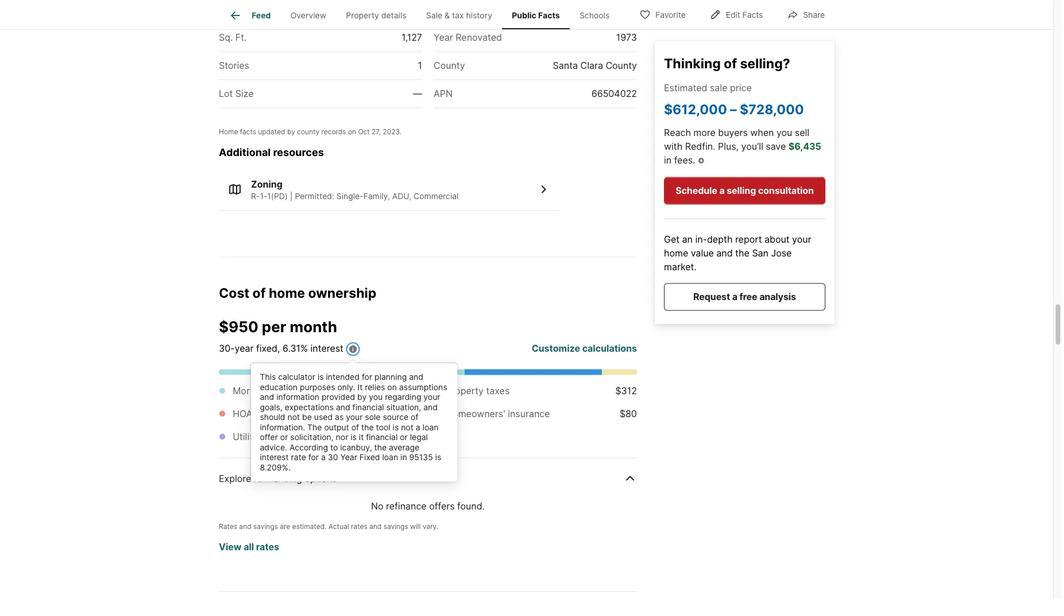 Task type: vqa. For each thing, say whether or not it's contained in the screenshot.


Task type: describe. For each thing, give the bounding box(es) containing it.
0 horizontal spatial loan
[[382, 453, 398, 463]]

add for hoa dues
[[405, 409, 424, 420]]

& for utilities
[[268, 432, 274, 443]]

thinking of selling?
[[664, 55, 790, 71]]

$6,435
[[789, 141, 821, 152]]

edit
[[726, 10, 740, 20]]

get an in-depth report about your home value and the
[[664, 234, 811, 259]]

records
[[321, 128, 346, 136]]

0 vertical spatial loan
[[423, 423, 439, 433]]

refinance
[[386, 501, 427, 512]]

get
[[664, 234, 680, 245]]

resources
[[273, 146, 324, 159]]

is down source
[[393, 423, 399, 433]]

sale & tax history tab
[[416, 2, 502, 29]]

mortgage
[[233, 386, 275, 397]]

2 county from the left
[[606, 60, 637, 71]]

1 county from the left
[[434, 60, 465, 71]]

property for property details
[[346, 10, 379, 20]]

it
[[358, 383, 363, 392]]

santa
[[553, 60, 578, 71]]

public facts
[[512, 10, 560, 20]]

jose
[[771, 248, 792, 259]]

home inside "get an in-depth report about your home value and the"
[[664, 248, 688, 259]]

feed link
[[229, 9, 271, 22]]

market.
[[664, 262, 697, 273]]

is left the it at the bottom of page
[[351, 433, 357, 443]]

calculations
[[582, 343, 637, 354]]

all
[[244, 542, 254, 553]]

$612,000 – $728,000
[[664, 101, 804, 117]]

overview
[[290, 10, 326, 20]]

6.31%
[[283, 343, 308, 354]]

maintenance
[[276, 432, 332, 443]]

customize
[[532, 343, 580, 354]]

in inside $6,435 in fees.
[[664, 155, 672, 166]]

hoa
[[233, 409, 252, 420]]

depth
[[707, 234, 733, 245]]

fixed,
[[256, 343, 280, 354]]

overview tab
[[281, 2, 336, 29]]

vary.
[[423, 523, 438, 531]]

schools
[[580, 10, 610, 20]]

sale & tax history
[[426, 10, 492, 20]]

of up the it at the bottom of page
[[351, 423, 359, 433]]

additional
[[219, 146, 271, 159]]

will
[[410, 523, 421, 531]]

county
[[297, 128, 319, 136]]

a left the 30
[[321, 453, 326, 463]]

and up goals, at the bottom of the page
[[260, 393, 274, 402]]

|
[[290, 191, 293, 201]]

customize calculations
[[532, 343, 637, 354]]

sale
[[426, 10, 442, 20]]

schedule a selling consultation
[[676, 185, 814, 196]]

ownership
[[308, 285, 376, 301]]

rates and savings are estimated. actual rates and savings will vary.
[[219, 523, 438, 531]]

1-
[[260, 191, 267, 201]]

1 vertical spatial financial
[[366, 433, 398, 443]]

0 horizontal spatial on
[[348, 128, 356, 136]]

view all rates
[[219, 542, 279, 553]]

the inside "get an in-depth report about your home value and the"
[[735, 248, 750, 259]]

lot
[[219, 88, 233, 99]]

feed
[[252, 10, 271, 20]]

you inside reach more buyers when you sell with redfin. plus, you'll save
[[777, 127, 792, 138]]

you inside this calculator is intended for planning and education purposes only.  it relies on assumptions and information provided by you regarding your goals, expectations and financial situation, and should not be used as your sole source of information.  the output of the tool is not a loan offer or solicitation, nor is it financial or legal advice.  according to icanbuy, the average interest rate for a 30 year fixed loan in 95135 is 8.209%.
[[369, 393, 383, 402]]

year for year built
[[434, 4, 453, 15]]

0 horizontal spatial the
[[361, 423, 374, 433]]

favorite
[[656, 10, 686, 20]]

it
[[359, 433, 364, 443]]

more
[[694, 127, 716, 138]]

tab list containing feed
[[219, 0, 629, 29]]

a left free
[[732, 291, 738, 303]]

request
[[693, 291, 730, 303]]

1973
[[616, 32, 637, 43]]

a left selling
[[719, 185, 725, 196]]

2 vertical spatial your
[[346, 413, 363, 423]]

the
[[307, 423, 322, 433]]

tool
[[376, 423, 390, 433]]

information.
[[260, 423, 305, 433]]

homeowners'
[[446, 409, 505, 420]]

of right cost
[[253, 285, 266, 301]]

should
[[260, 413, 285, 423]]

1,127
[[402, 32, 422, 43]]

when
[[750, 127, 774, 138]]

baths
[[219, 4, 244, 15]]

view all rates link
[[219, 541, 279, 555]]

year inside this calculator is intended for planning and education purposes only.  it relies on assumptions and information provided by you regarding your goals, expectations and financial situation, and should not be used as your sole source of information.  the output of the tool is not a loan offer or solicitation, nor is it financial or legal advice.  according to icanbuy, the average interest rate for a 30 year fixed loan in 95135 is 8.209%.
[[340, 453, 357, 463]]

$80
[[620, 409, 637, 420]]

1 vertical spatial not
[[401, 423, 414, 433]]

history
[[466, 10, 492, 20]]

public facts tab
[[502, 2, 570, 29]]

no
[[371, 501, 384, 512]]

edit facts
[[726, 10, 763, 20]]

as
[[335, 413, 344, 423]]

family,
[[363, 191, 390, 201]]

95135
[[409, 453, 433, 463]]

1 savings from the left
[[253, 523, 278, 531]]

renovated
[[456, 32, 502, 43]]

be
[[302, 413, 312, 423]]

hoa dues
[[233, 409, 276, 420]]

property for property taxes
[[446, 386, 484, 397]]

home
[[219, 128, 238, 136]]

$728,000
[[740, 101, 804, 117]]

legal
[[410, 433, 428, 443]]

facts for public facts
[[538, 10, 560, 20]]

by inside this calculator is intended for planning and education purposes only.  it relies on assumptions and information provided by you regarding your goals, expectations and financial situation, and should not be used as your sole source of information.  the output of the tool is not a loan offer or solicitation, nor is it financial or legal advice.  according to icanbuy, the average interest rate for a 30 year fixed loan in 95135 is 8.209%.
[[357, 393, 367, 402]]

nor
[[336, 433, 348, 443]]

output
[[324, 423, 349, 433]]

selling?
[[740, 55, 790, 71]]

homeowners' insurance
[[446, 409, 550, 420]]

request a free analysis
[[693, 291, 796, 303]]

0 horizontal spatial for
[[308, 453, 319, 463]]

estimated
[[664, 82, 707, 93]]

information
[[276, 393, 319, 402]]

permitted:
[[295, 191, 334, 201]]

updated
[[258, 128, 285, 136]]

education
[[260, 383, 298, 392]]



Task type: locate. For each thing, give the bounding box(es) containing it.
1 horizontal spatial interest
[[311, 343, 343, 354]]

mortgage payment
[[233, 386, 316, 397]]

1 horizontal spatial &
[[445, 10, 450, 20]]

for
[[362, 373, 372, 382], [308, 453, 319, 463]]

dues
[[255, 409, 276, 420]]

year renovated
[[434, 32, 502, 43]]

and down assumptions
[[423, 403, 438, 413]]

$950
[[219, 318, 258, 336]]

in inside this calculator is intended for planning and education purposes only.  it relies on assumptions and information provided by you regarding your goals, expectations and financial situation, and should not be used as your sole source of information.  the output of the tool is not a loan offer or solicitation, nor is it financial or legal advice.  according to icanbuy, the average interest rate for a 30 year fixed loan in 95135 is 8.209%.
[[400, 453, 407, 463]]

by down it
[[357, 393, 367, 402]]

and inside "get an in-depth report about your home value and the"
[[717, 248, 733, 259]]

planning
[[375, 373, 407, 382]]

financial up sole
[[353, 403, 384, 413]]

1 vertical spatial the
[[361, 423, 374, 433]]

or
[[280, 433, 288, 443], [400, 433, 408, 443]]

facts
[[240, 128, 256, 136]]

0 horizontal spatial &
[[268, 432, 274, 443]]

reach
[[664, 127, 691, 138]]

not left be
[[287, 413, 300, 423]]

rates right the all
[[256, 542, 279, 553]]

on inside this calculator is intended for planning and education purposes only.  it relies on assumptions and information provided by you regarding your goals, expectations and financial situation, and should not be used as your sole source of information.  the output of the tool is not a loan offer or solicitation, nor is it financial or legal advice.  according to icanbuy, the average interest rate for a 30 year fixed loan in 95135 is 8.209%.
[[387, 383, 397, 392]]

0 vertical spatial your
[[792, 234, 811, 245]]

or down information.
[[280, 433, 288, 443]]

calculator
[[278, 373, 315, 382]]

is up purposes
[[318, 373, 324, 382]]

$612,000
[[664, 101, 727, 117]]

by left county
[[287, 128, 295, 136]]

0 vertical spatial add
[[405, 409, 424, 420]]

0 vertical spatial you
[[777, 127, 792, 138]]

your
[[792, 234, 811, 245], [424, 393, 440, 402], [346, 413, 363, 423]]

2 vertical spatial year
[[340, 453, 357, 463]]

1 horizontal spatial home
[[664, 248, 688, 259]]

1 horizontal spatial loan
[[423, 423, 439, 433]]

your right about
[[792, 234, 811, 245]]

interest down month
[[311, 343, 343, 354]]

regarding
[[385, 393, 421, 402]]

1 vertical spatial for
[[308, 453, 319, 463]]

1 vertical spatial year
[[434, 32, 453, 43]]

1 horizontal spatial facts
[[743, 10, 763, 20]]

savings left the will
[[384, 523, 408, 531]]

solicitation,
[[290, 433, 334, 443]]

property inside tab
[[346, 10, 379, 20]]

savings left are
[[253, 523, 278, 531]]

–
[[730, 101, 737, 117]]

0 horizontal spatial interest
[[260, 453, 289, 463]]

facts for edit facts
[[743, 10, 763, 20]]

1 horizontal spatial on
[[387, 383, 397, 392]]

1 horizontal spatial you
[[777, 127, 792, 138]]

0 vertical spatial in
[[664, 155, 672, 166]]

0 vertical spatial on
[[348, 128, 356, 136]]

0 vertical spatial interest
[[311, 343, 343, 354]]

0 vertical spatial not
[[287, 413, 300, 423]]

interest inside this calculator is intended for planning and education purposes only.  it relies on assumptions and information provided by you regarding your goals, expectations and financial situation, and should not be used as your sole source of information.  the output of the tool is not a loan offer or solicitation, nor is it financial or legal advice.  according to icanbuy, the average interest rate for a 30 year fixed loan in 95135 is 8.209%.
[[260, 453, 289, 463]]

purposes
[[300, 383, 335, 392]]

loan up legal
[[423, 423, 439, 433]]

zoning r-1-1(pd) | permitted: single-family, adu, commercial
[[251, 179, 459, 201]]

1 vertical spatial rates
[[256, 542, 279, 553]]

0 horizontal spatial your
[[346, 413, 363, 423]]

home up $950 per month
[[269, 285, 305, 301]]

selling
[[727, 185, 756, 196]]

1 vertical spatial you
[[369, 393, 383, 402]]

facts inside button
[[743, 10, 763, 20]]

financial down tool
[[366, 433, 398, 443]]

save
[[766, 141, 786, 152]]

year
[[235, 343, 254, 354]]

1 vertical spatial in
[[400, 453, 407, 463]]

facts right the "edit"
[[743, 10, 763, 20]]

0 horizontal spatial rates
[[256, 542, 279, 553]]

1 vertical spatial loan
[[382, 453, 398, 463]]

1 vertical spatial home
[[269, 285, 305, 301]]

1 horizontal spatial county
[[606, 60, 637, 71]]

0 horizontal spatial by
[[287, 128, 295, 136]]

for down according
[[308, 453, 319, 463]]

0 horizontal spatial property
[[346, 10, 379, 20]]

1 add from the top
[[405, 409, 424, 420]]

financial
[[353, 403, 384, 413], [366, 433, 398, 443]]

loan down the average
[[382, 453, 398, 463]]

1 vertical spatial add
[[405, 432, 424, 443]]

you up the save
[[777, 127, 792, 138]]

0 vertical spatial the
[[735, 248, 750, 259]]

analysis
[[760, 291, 796, 303]]

0 vertical spatial &
[[445, 10, 450, 20]]

this calculator is intended for planning and education purposes only.  it relies on assumptions and information provided by you regarding your goals, expectations and financial situation, and should not be used as your sole source of information.  the output of the tool is not a loan offer or solicitation, nor is it financial or legal advice.  according to icanbuy, the average interest rate for a 30 year fixed loan in 95135 is 8.209%.
[[260, 373, 447, 473]]

property details tab
[[336, 2, 416, 29]]

in
[[664, 155, 672, 166], [400, 453, 407, 463]]

on left "oct"
[[348, 128, 356, 136]]

2 horizontal spatial your
[[792, 234, 811, 245]]

lot size
[[219, 88, 254, 99]]

of up 'price'
[[724, 55, 737, 71]]

refinancing
[[254, 474, 302, 485]]

your inside "get an in-depth report about your home value and the"
[[792, 234, 811, 245]]

schedule a selling consultation button
[[664, 177, 826, 205]]

& up advice.
[[268, 432, 274, 443]]

1 vertical spatial interest
[[260, 453, 289, 463]]

the
[[735, 248, 750, 259], [361, 423, 374, 433], [374, 443, 387, 453]]

add down regarding
[[405, 409, 424, 420]]

insurance
[[508, 409, 550, 420]]

1 horizontal spatial rates
[[351, 523, 367, 531]]

county
[[434, 60, 465, 71], [606, 60, 637, 71]]

1 horizontal spatial not
[[401, 423, 414, 433]]

not down source
[[401, 423, 414, 433]]

&
[[445, 10, 450, 20], [268, 432, 274, 443]]

property up homeowners'
[[446, 386, 484, 397]]

& for sale
[[445, 10, 450, 20]]

& inside tab
[[445, 10, 450, 20]]

adu,
[[392, 191, 411, 201]]

rates
[[219, 523, 237, 531]]

actual
[[328, 523, 349, 531]]

your down assumptions
[[424, 393, 440, 402]]

0 horizontal spatial not
[[287, 413, 300, 423]]

not
[[287, 413, 300, 423], [401, 423, 414, 433]]

2 horizontal spatial the
[[735, 248, 750, 259]]

interest down advice.
[[260, 453, 289, 463]]

a up legal
[[416, 423, 420, 433]]

home
[[664, 248, 688, 259], [269, 285, 305, 301]]

2 savings from the left
[[384, 523, 408, 531]]

assumptions
[[399, 383, 447, 392]]

payment
[[278, 386, 316, 397]]

$950 per month
[[219, 318, 337, 336]]

home up market.
[[664, 248, 688, 259]]

1 vertical spatial on
[[387, 383, 397, 392]]

you down relies
[[369, 393, 383, 402]]

2 vertical spatial the
[[374, 443, 387, 453]]

1 vertical spatial your
[[424, 393, 440, 402]]

by
[[287, 128, 295, 136], [357, 393, 367, 402]]

no refinance offers found.
[[371, 501, 485, 512]]

0 horizontal spatial or
[[280, 433, 288, 443]]

the down sole
[[361, 423, 374, 433]]

0 horizontal spatial you
[[369, 393, 383, 402]]

property left details
[[346, 10, 379, 20]]

tab list
[[219, 0, 629, 29]]

and down the depth
[[717, 248, 733, 259]]

found.
[[457, 501, 485, 512]]

intended
[[326, 373, 360, 382]]

0 vertical spatial by
[[287, 128, 295, 136]]

explore refinancing options
[[219, 474, 337, 485]]

view
[[219, 542, 242, 553]]

on down planning
[[387, 383, 397, 392]]

facts
[[743, 10, 763, 20], [538, 10, 560, 20]]

—
[[413, 88, 422, 99]]

schools tab
[[570, 2, 620, 29]]

this
[[260, 373, 276, 382]]

add
[[405, 409, 424, 420], [405, 432, 424, 443]]

offers
[[429, 501, 455, 512]]

year for year renovated
[[434, 32, 453, 43]]

0 vertical spatial home
[[664, 248, 688, 259]]

per
[[262, 318, 286, 336]]

1 horizontal spatial your
[[424, 393, 440, 402]]

year
[[434, 4, 453, 15], [434, 32, 453, 43], [340, 453, 357, 463]]

30-
[[219, 343, 235, 354]]

only.
[[337, 383, 355, 392]]

property
[[346, 10, 379, 20], [446, 386, 484, 397]]

2 add from the top
[[405, 432, 424, 443]]

1 or from the left
[[280, 433, 288, 443]]

1 horizontal spatial savings
[[384, 523, 408, 531]]

0 horizontal spatial home
[[269, 285, 305, 301]]

0 vertical spatial property
[[346, 10, 379, 20]]

in down the average
[[400, 453, 407, 463]]

rates right actual
[[351, 523, 367, 531]]

sq.
[[219, 32, 233, 43]]

favorite button
[[630, 3, 696, 26]]

sale
[[710, 82, 728, 93]]

1 horizontal spatial for
[[362, 373, 372, 382]]

of down situation,
[[411, 413, 419, 423]]

in down with
[[664, 155, 672, 166]]

fixed
[[360, 453, 380, 463]]

for up it
[[362, 373, 372, 382]]

and down no on the left of the page
[[369, 523, 382, 531]]

in-
[[695, 234, 707, 245]]

1 horizontal spatial in
[[664, 155, 672, 166]]

county down "1973"
[[606, 60, 637, 71]]

add for utilities & maintenance
[[405, 432, 424, 443]]

or up the average
[[400, 433, 408, 443]]

offer
[[260, 433, 278, 443]]

taxes
[[486, 386, 510, 397]]

built
[[456, 4, 475, 15]]

1 horizontal spatial or
[[400, 433, 408, 443]]

0 horizontal spatial facts
[[538, 10, 560, 20]]

2 or from the left
[[400, 433, 408, 443]]

the up fixed
[[374, 443, 387, 453]]

is right '95135'
[[435, 453, 441, 463]]

0 vertical spatial financial
[[353, 403, 384, 413]]

facts inside tab
[[538, 10, 560, 20]]

utilities & maintenance
[[233, 432, 332, 443]]

27,
[[372, 128, 381, 136]]

0 vertical spatial year
[[434, 4, 453, 15]]

add up the average
[[405, 432, 424, 443]]

fees.
[[674, 155, 695, 166]]

your right as
[[346, 413, 363, 423]]

redfin.
[[685, 141, 716, 152]]

the down report
[[735, 248, 750, 259]]

advice.
[[260, 443, 287, 453]]

and right rates
[[239, 523, 251, 531]]

1 horizontal spatial by
[[357, 393, 367, 402]]

0 vertical spatial for
[[362, 373, 372, 382]]

0 vertical spatial rates
[[351, 523, 367, 531]]

you'll
[[741, 141, 763, 152]]

clara
[[581, 60, 603, 71]]

year built
[[434, 4, 475, 15]]

and up assumptions
[[409, 373, 423, 382]]

estimated sale price
[[664, 82, 752, 93]]

0 horizontal spatial in
[[400, 453, 407, 463]]

.
[[400, 128, 402, 136]]

1(pd)
[[267, 191, 288, 201]]

1 horizontal spatial the
[[374, 443, 387, 453]]

report
[[735, 234, 762, 245]]

facts right the public
[[538, 10, 560, 20]]

0 horizontal spatial savings
[[253, 523, 278, 531]]

goals,
[[260, 403, 283, 413]]

on
[[348, 128, 356, 136], [387, 383, 397, 392]]

1 vertical spatial property
[[446, 386, 484, 397]]

1 horizontal spatial property
[[446, 386, 484, 397]]

loan
[[423, 423, 439, 433], [382, 453, 398, 463]]

1 vertical spatial by
[[357, 393, 367, 402]]

and up as
[[336, 403, 350, 413]]

county up apn
[[434, 60, 465, 71]]

price
[[730, 82, 752, 93]]

0 horizontal spatial county
[[434, 60, 465, 71]]

1 vertical spatial &
[[268, 432, 274, 443]]

interest
[[311, 343, 343, 354], [260, 453, 289, 463]]

santa clara county
[[553, 60, 637, 71]]

a
[[719, 185, 725, 196], [732, 291, 738, 303], [416, 423, 420, 433], [321, 453, 326, 463]]

estimated.
[[292, 523, 327, 531]]

sole
[[365, 413, 381, 423]]

& left tax
[[445, 10, 450, 20]]

tax
[[452, 10, 464, 20]]



